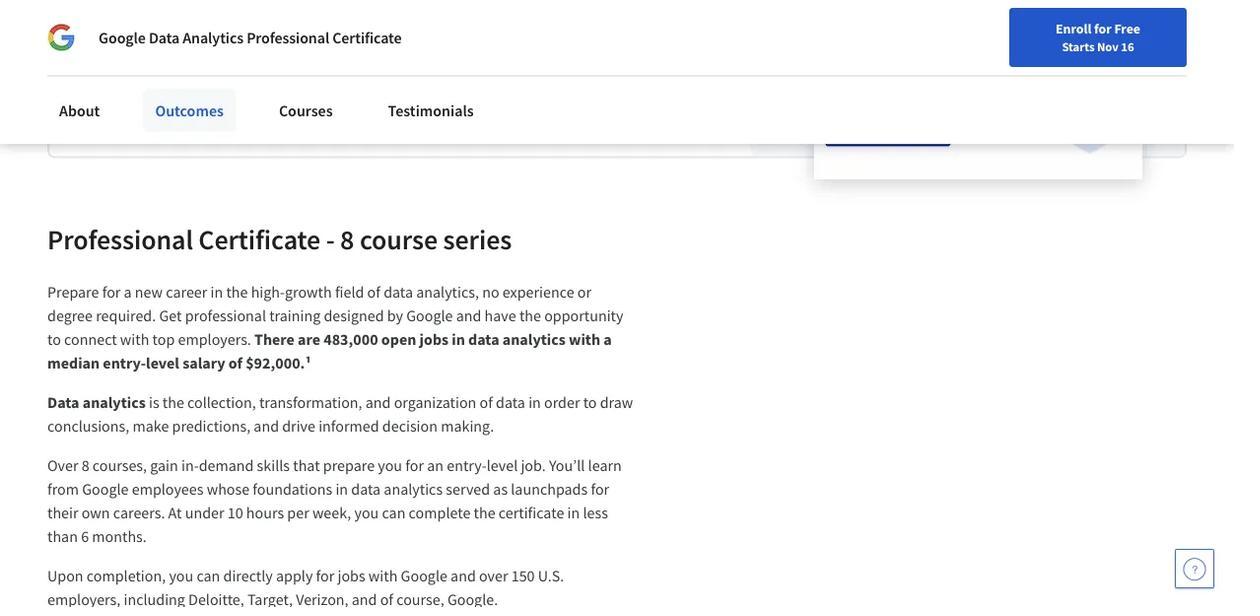 Task type: describe. For each thing, give the bounding box(es) containing it.
of inside prepare for a new career in the high-growth field of data analytics, no experience or degree required. get professional training designed by google and have the opportunity to connect with top employers.
[[367, 283, 380, 303]]

in left less
[[567, 504, 580, 523]]

data inside over 8 courses, gain in-demand skills that prepare you for an entry-level job. you'll learn from google employees whose foundations in data analytics served as launchpads for their own careers. at under 10 hours per week, you can complete the certificate in less than 6 months.
[[351, 480, 381, 500]]

certificate inside over 8 courses, gain in-demand skills that prepare you for an entry-level job. you'll learn from google employees whose foundations in data analytics served as launchpads for their own careers. at under 10 hours per week, you can complete the certificate in less than 6 months.
[[499, 504, 564, 523]]

the down experience
[[519, 307, 541, 326]]

google inside prepare for a new career in the high-growth field of data analytics, no experience or degree required. get professional training designed by google and have the opportunity to connect with top employers.
[[406, 307, 453, 326]]

of inside is the collection, transformation, and organization of data in order to draw conclusions, make predictions, and drive informed decision making.
[[480, 393, 493, 413]]

whose
[[207, 480, 250, 500]]

or inside prepare for a new career in the high-growth field of data analytics, no experience or degree required. get professional training designed by google and have the opportunity to connect with top employers.
[[577, 283, 592, 303]]

data analytics
[[47, 393, 146, 413]]

courses
[[279, 101, 333, 120]]

1 vertical spatial data
[[47, 393, 79, 413]]

150
[[511, 567, 535, 587]]

at
[[168, 504, 182, 523]]

served
[[446, 480, 490, 500]]

for
[[32, 10, 53, 30]]

cv
[[441, 76, 458, 96]]

and right verizon,
[[352, 590, 377, 608]]

months.
[[92, 527, 147, 547]]

and inside add this credential to your linkedin profile, resume, or cv share it on social media and in your performance review
[[241, 100, 266, 119]]

per
[[287, 504, 309, 523]]

performance
[[318, 100, 403, 119]]

to inside prepare for a new career in the high-growth field of data analytics, no experience or degree required. get professional training designed by google and have the opportunity to connect with top employers.
[[47, 330, 61, 350]]

over
[[479, 567, 508, 587]]

own
[[82, 504, 110, 523]]

u.s.
[[538, 567, 564, 587]]

and up informed at bottom left
[[365, 393, 391, 413]]

free
[[1114, 20, 1141, 37]]

job.
[[521, 456, 546, 476]]

there are 483,000 open jobs in data analytics with a median entry-level salary of $92,000.¹
[[47, 330, 615, 374]]

analytics inside 'there are 483,000 open jobs in data analytics with a median entry-level salary of $92,000.¹'
[[503, 330, 566, 350]]

target,
[[247, 590, 293, 608]]

media
[[196, 100, 238, 119]]

$92,000.¹
[[246, 354, 311, 374]]

with for level
[[569, 330, 600, 350]]

high-
[[251, 283, 285, 303]]

in-
[[181, 456, 199, 476]]

shopping cart: 1 item image
[[845, 54, 883, 86]]

is
[[149, 393, 159, 413]]

you inside upon completion, you can directly apply for jobs with google and over 150 u.s. employers, including deloitte, target, verizon, and of course, google.
[[169, 567, 193, 587]]

a inside 'there are 483,000 open jobs in data analytics with a median entry-level salary of $92,000.¹'
[[604, 330, 612, 350]]

in inside prepare for a new career in the high-growth field of data analytics, no experience or degree required. get professional training designed by google and have the opportunity to connect with top employers.
[[210, 283, 223, 303]]

courses link
[[267, 89, 345, 132]]

for inside prepare for a new career in the high-growth field of data analytics, no experience or degree required. get professional training designed by google and have the opportunity to connect with top employers.
[[102, 283, 121, 303]]

and up google. in the left of the page
[[451, 567, 476, 587]]

order
[[544, 393, 580, 413]]

1 horizontal spatial data
[[149, 28, 180, 47]]

upon
[[47, 567, 83, 587]]

there
[[254, 330, 295, 350]]

with for 150
[[369, 567, 398, 587]]

make
[[133, 417, 169, 437]]

it
[[122, 100, 131, 119]]

verizon,
[[296, 590, 349, 608]]

1 horizontal spatial certificate
[[332, 28, 402, 47]]

earn a career certificate
[[81, 23, 358, 58]]

0 vertical spatial 8
[[340, 222, 354, 257]]

demand
[[199, 456, 254, 476]]

10
[[227, 504, 243, 523]]

0 horizontal spatial your
[[224, 76, 254, 96]]

english button
[[893, 39, 1012, 104]]

can inside upon completion, you can directly apply for jobs with google and over 150 u.s. employers, including deloitte, target, verizon, and of course, google.
[[197, 567, 220, 587]]

transformation,
[[259, 393, 362, 413]]

prepare for a new career in the high-growth field of data analytics, no experience or degree required. get professional training designed by google and have the opportunity to connect with top employers.
[[47, 283, 627, 350]]

launchpads
[[511, 480, 588, 500]]

series
[[443, 222, 512, 257]]

over 8 courses, gain in-demand skills that prepare you for an entry-level job. you'll learn from google employees whose foundations in data analytics served as launchpads for their own careers. at under 10 hours per week, you can complete the certificate in less than 6 months.
[[47, 456, 625, 547]]

data inside is the collection, transformation, and organization of data in order to draw conclusions, make predictions, and drive informed decision making.
[[496, 393, 525, 413]]

over
[[47, 456, 78, 476]]

have
[[485, 307, 516, 326]]

that
[[293, 456, 320, 476]]

find your new career
[[702, 62, 826, 80]]

-
[[326, 222, 335, 257]]

for individuals
[[32, 10, 131, 30]]

professional
[[185, 307, 266, 326]]

profile,
[[318, 76, 364, 96]]

directly
[[223, 567, 273, 587]]

starts
[[1062, 38, 1095, 54]]

enroll for free starts nov 16
[[1056, 20, 1141, 54]]

from
[[47, 480, 79, 500]]

career
[[788, 62, 826, 80]]

about
[[59, 101, 100, 120]]

linkedin
[[257, 76, 314, 96]]

1 vertical spatial you
[[354, 504, 379, 523]]

8 inside over 8 courses, gain in-demand skills that prepare you for an entry-level job. you'll learn from google employees whose foundations in data analytics served as launchpads for their own careers. at under 10 hours per week, you can complete the certificate in less than 6 months.
[[82, 456, 89, 476]]

1 horizontal spatial a
[[141, 23, 155, 58]]

add this credential to your linkedin profile, resume, or cv share it on social media and in your performance review
[[81, 76, 458, 119]]

foundations
[[253, 480, 332, 500]]

to inside is the collection, transformation, and organization of data in order to draw conclusions, make predictions, and drive informed decision making.
[[583, 393, 597, 413]]

google inside over 8 courses, gain in-demand skills that prepare you for an entry-level job. you'll learn from google employees whose foundations in data analytics served as launchpads for their own careers. at under 10 hours per week, you can complete the certificate in less than 6 months.
[[82, 480, 129, 500]]

including
[[124, 590, 185, 608]]

gain
[[150, 456, 178, 476]]

google image
[[47, 24, 75, 51]]

google up this
[[99, 28, 146, 47]]

1 vertical spatial certificate
[[199, 222, 321, 257]]

predictions,
[[172, 417, 251, 437]]

growth
[[285, 283, 332, 303]]

level inside 'there are 483,000 open jobs in data analytics with a median entry-level salary of $92,000.¹'
[[146, 354, 179, 374]]

draw
[[600, 393, 633, 413]]

a inside prepare for a new career in the high-growth field of data analytics, no experience or degree required. get professional training designed by google and have the opportunity to connect with top employers.
[[124, 283, 132, 303]]

analytics
[[183, 28, 244, 47]]

and inside prepare for a new career in the high-growth field of data analytics, no experience or degree required. get professional training designed by google and have the opportunity to connect with top employers.
[[456, 307, 481, 326]]

employers.
[[178, 330, 251, 350]]

prepare
[[323, 456, 375, 476]]

course
[[360, 222, 438, 257]]

hours
[[246, 504, 284, 523]]

required.
[[96, 307, 156, 326]]

analytics inside over 8 courses, gain in-demand skills that prepare you for an entry-level job. you'll learn from google employees whose foundations in data analytics served as launchpads for their own careers. at under 10 hours per week, you can complete the certificate in less than 6 months.
[[384, 480, 443, 500]]

coursera image
[[16, 55, 141, 87]]

completion,
[[87, 567, 166, 587]]

2 horizontal spatial your
[[730, 62, 756, 80]]

degree
[[47, 307, 93, 326]]

nov
[[1097, 38, 1119, 54]]

opportunity
[[544, 307, 623, 326]]

get
[[159, 307, 182, 326]]

1 horizontal spatial professional
[[247, 28, 329, 47]]

to inside add this credential to your linkedin profile, resume, or cv share it on social media and in your performance review
[[207, 76, 221, 96]]

training
[[269, 307, 321, 326]]



Task type: locate. For each thing, give the bounding box(es) containing it.
data
[[149, 28, 180, 47], [47, 393, 79, 413]]

professional certificate - 8 course series
[[47, 222, 512, 257]]

to up the media
[[207, 76, 221, 96]]

for up less
[[591, 480, 609, 500]]

and right the media
[[241, 100, 266, 119]]

new
[[135, 283, 163, 303]]

0 horizontal spatial professional
[[47, 222, 193, 257]]

1 horizontal spatial jobs
[[419, 330, 449, 350]]

data left order
[[496, 393, 525, 413]]

under
[[185, 504, 224, 523]]

in down prepare at bottom
[[336, 480, 348, 500]]

professional up new
[[47, 222, 193, 257]]

about link
[[47, 89, 112, 132]]

0 vertical spatial certificate
[[332, 28, 402, 47]]

0 vertical spatial career
[[160, 23, 235, 58]]

deloitte,
[[188, 590, 244, 608]]

0 vertical spatial can
[[382, 504, 406, 523]]

week,
[[312, 504, 351, 523]]

1 vertical spatial a
[[124, 283, 132, 303]]

2 horizontal spatial analytics
[[503, 330, 566, 350]]

0 horizontal spatial 8
[[82, 456, 89, 476]]

of inside 'there are 483,000 open jobs in data analytics with a median entry-level salary of $92,000.¹'
[[228, 354, 242, 374]]

2 vertical spatial analytics
[[384, 480, 443, 500]]

level inside over 8 courses, gain in-demand skills that prepare you for an entry-level job. you'll learn from google employees whose foundations in data analytics served as launchpads for their own careers. at under 10 hours per week, you can complete the certificate in less than 6 months.
[[487, 456, 518, 476]]

2 vertical spatial a
[[604, 330, 612, 350]]

is the collection, transformation, and organization of data in order to draw conclusions, make predictions, and drive informed decision making.
[[47, 393, 636, 437]]

social
[[155, 100, 193, 119]]

enroll
[[1056, 20, 1092, 37]]

with inside upon completion, you can directly apply for jobs with google and over 150 u.s. employers, including deloitte, target, verizon, and of course, google.
[[369, 567, 398, 587]]

in down linkedin
[[269, 100, 282, 119]]

8 right over
[[82, 456, 89, 476]]

2 horizontal spatial a
[[604, 330, 612, 350]]

data down prepare at bottom
[[351, 480, 381, 500]]

designed
[[324, 307, 384, 326]]

resume,
[[368, 76, 421, 96]]

0 vertical spatial data
[[149, 28, 180, 47]]

can
[[382, 504, 406, 523], [197, 567, 220, 587]]

1 horizontal spatial can
[[382, 504, 406, 523]]

1 vertical spatial professional
[[47, 222, 193, 257]]

for left the an
[[405, 456, 424, 476]]

0 vertical spatial certificate
[[240, 23, 358, 58]]

1 horizontal spatial your
[[285, 100, 315, 119]]

are
[[298, 330, 320, 350]]

entry- down "connect"
[[103, 354, 146, 374]]

certificate up high-
[[199, 222, 321, 257]]

credential
[[138, 76, 204, 96]]

by
[[387, 307, 403, 326]]

0 horizontal spatial can
[[197, 567, 220, 587]]

of up making. on the left of the page
[[480, 393, 493, 413]]

with inside 'there are 483,000 open jobs in data analytics with a median entry-level salary of $92,000.¹'
[[569, 330, 600, 350]]

open
[[381, 330, 416, 350]]

no
[[482, 283, 499, 303]]

testimonials
[[388, 101, 474, 120]]

skills
[[257, 456, 290, 476]]

certificate up profile,
[[332, 28, 402, 47]]

drive
[[282, 417, 315, 437]]

0 vertical spatial a
[[141, 23, 155, 58]]

add
[[81, 76, 107, 96]]

google inside upon completion, you can directly apply for jobs with google and over 150 u.s. employers, including deloitte, target, verizon, and of course, google.
[[401, 567, 447, 587]]

certificate up linkedin
[[240, 23, 358, 58]]

as
[[493, 480, 508, 500]]

for inside enroll for free starts nov 16
[[1094, 20, 1112, 37]]

0 vertical spatial analytics
[[503, 330, 566, 350]]

0 horizontal spatial certificate
[[199, 222, 321, 257]]

6
[[81, 527, 89, 547]]

employers,
[[47, 590, 121, 608]]

2 vertical spatial you
[[169, 567, 193, 587]]

2 horizontal spatial to
[[583, 393, 597, 413]]

1 horizontal spatial or
[[577, 283, 592, 303]]

experience
[[503, 283, 574, 303]]

1 vertical spatial entry-
[[447, 456, 487, 476]]

and left drive
[[254, 417, 279, 437]]

entry-
[[103, 354, 146, 374], [447, 456, 487, 476]]

8
[[340, 222, 354, 257], [82, 456, 89, 476]]

median
[[47, 354, 100, 374]]

a right 'earn' on the left
[[141, 23, 155, 58]]

data up credential
[[149, 28, 180, 47]]

1 horizontal spatial 8
[[340, 222, 354, 257]]

in up professional
[[210, 283, 223, 303]]

data down have
[[468, 330, 499, 350]]

in inside is the collection, transformation, and organization of data in order to draw conclusions, make predictions, and drive informed decision making.
[[528, 393, 541, 413]]

of down employers.
[[228, 354, 242, 374]]

1 vertical spatial analytics
[[83, 393, 146, 413]]

1 vertical spatial to
[[47, 330, 61, 350]]

0 vertical spatial professional
[[247, 28, 329, 47]]

0 horizontal spatial with
[[120, 330, 149, 350]]

a down opportunity
[[604, 330, 612, 350]]

2 vertical spatial to
[[583, 393, 597, 413]]

1 horizontal spatial certificate
[[499, 504, 564, 523]]

entry- inside over 8 courses, gain in-demand skills that prepare you for an entry-level job. you'll learn from google employees whose foundations in data analytics served as launchpads for their own careers. at under 10 hours per week, you can complete the certificate in less than 6 months.
[[447, 456, 487, 476]]

conclusions,
[[47, 417, 129, 437]]

the right is
[[162, 393, 184, 413]]

outcomes
[[155, 101, 224, 120]]

prepare
[[47, 283, 99, 303]]

with
[[120, 330, 149, 350], [569, 330, 600, 350], [369, 567, 398, 587]]

their
[[47, 504, 78, 523]]

1 horizontal spatial entry-
[[447, 456, 487, 476]]

0 horizontal spatial analytics
[[83, 393, 146, 413]]

data inside prepare for a new career in the high-growth field of data analytics, no experience or degree required. get professional training designed by google and have the opportunity to connect with top employers.
[[384, 283, 413, 303]]

0 horizontal spatial to
[[47, 330, 61, 350]]

google.
[[447, 590, 498, 608]]

0 vertical spatial you
[[378, 456, 402, 476]]

career up get at the left bottom
[[166, 283, 207, 303]]

0 horizontal spatial certificate
[[240, 23, 358, 58]]

0 vertical spatial to
[[207, 76, 221, 96]]

0 horizontal spatial entry-
[[103, 354, 146, 374]]

0 horizontal spatial a
[[124, 283, 132, 303]]

google down analytics,
[[406, 307, 453, 326]]

in
[[269, 100, 282, 119], [210, 283, 223, 303], [452, 330, 465, 350], [528, 393, 541, 413], [336, 480, 348, 500], [567, 504, 580, 523]]

google up own
[[82, 480, 129, 500]]

coursera career certificate image
[[814, 0, 1142, 179]]

1 vertical spatial certificate
[[499, 504, 564, 523]]

the inside over 8 courses, gain in-demand skills that prepare you for an entry-level job. you'll learn from google employees whose foundations in data analytics served as launchpads for their own careers. at under 10 hours per week, you can complete the certificate in less than 6 months.
[[474, 504, 495, 523]]

for inside upon completion, you can directly apply for jobs with google and over 150 u.s. employers, including deloitte, target, verizon, and of course, google.
[[316, 567, 334, 587]]

complete
[[409, 504, 471, 523]]

jobs inside 'there are 483,000 open jobs in data analytics with a median entry-level salary of $92,000.¹'
[[419, 330, 449, 350]]

you right prepare at bottom
[[378, 456, 402, 476]]

for up required.
[[102, 283, 121, 303]]

the
[[226, 283, 248, 303], [519, 307, 541, 326], [162, 393, 184, 413], [474, 504, 495, 523]]

data up the by
[[384, 283, 413, 303]]

careers.
[[113, 504, 165, 523]]

for up nov
[[1094, 20, 1112, 37]]

2 horizontal spatial with
[[569, 330, 600, 350]]

0 horizontal spatial jobs
[[338, 567, 365, 587]]

upon completion, you can directly apply for jobs with google and over 150 u.s. employers, including deloitte, target, verizon, and of course, google.
[[47, 567, 567, 608]]

professional up linkedin
[[247, 28, 329, 47]]

your up the media
[[224, 76, 254, 96]]

analytics down have
[[503, 330, 566, 350]]

with down required.
[[120, 330, 149, 350]]

1 vertical spatial can
[[197, 567, 220, 587]]

of left course,
[[380, 590, 393, 608]]

to left 'draw'
[[583, 393, 597, 413]]

an
[[427, 456, 444, 476]]

informed
[[319, 417, 379, 437]]

to down degree
[[47, 330, 61, 350]]

entry- inside 'there are 483,000 open jobs in data analytics with a median entry-level salary of $92,000.¹'
[[103, 354, 146, 374]]

0 vertical spatial jobs
[[419, 330, 449, 350]]

analytics up 'conclusions,'
[[83, 393, 146, 413]]

data up 'conclusions,'
[[47, 393, 79, 413]]

None search field
[[265, 52, 462, 91]]

certificate down launchpads
[[499, 504, 564, 523]]

1 vertical spatial or
[[577, 283, 592, 303]]

with inside prepare for a new career in the high-growth field of data analytics, no experience or degree required. get professional training designed by google and have the opportunity to connect with top employers.
[[120, 330, 149, 350]]

0 horizontal spatial or
[[424, 76, 438, 96]]

0 vertical spatial entry-
[[103, 354, 146, 374]]

with up course,
[[369, 567, 398, 587]]

the down as
[[474, 504, 495, 523]]

outcomes link
[[143, 89, 235, 132]]

show notifications image
[[1040, 64, 1064, 88]]

individuals
[[56, 10, 131, 30]]

in inside add this credential to your linkedin profile, resume, or cv share it on social media and in your performance review
[[269, 100, 282, 119]]

in left order
[[528, 393, 541, 413]]

a
[[141, 23, 155, 58], [124, 283, 132, 303], [604, 330, 612, 350]]

find
[[702, 62, 727, 80]]

making.
[[441, 417, 494, 437]]

entry- up served
[[447, 456, 487, 476]]

1 vertical spatial career
[[166, 283, 207, 303]]

this
[[110, 76, 134, 96]]

connect
[[64, 330, 117, 350]]

your right find
[[730, 62, 756, 80]]

collection,
[[187, 393, 256, 413]]

0 vertical spatial level
[[146, 354, 179, 374]]

1 horizontal spatial level
[[487, 456, 518, 476]]

the inside is the collection, transformation, and organization of data in order to draw conclusions, make predictions, and drive informed decision making.
[[162, 393, 184, 413]]

jobs right open
[[419, 330, 449, 350]]

english
[[928, 62, 976, 81]]

to
[[207, 76, 221, 96], [47, 330, 61, 350], [583, 393, 597, 413]]

you up the including
[[169, 567, 193, 587]]

the up professional
[[226, 283, 248, 303]]

for up verizon,
[[316, 567, 334, 587]]

analytics,
[[416, 283, 479, 303]]

or left cv
[[424, 76, 438, 96]]

learn
[[588, 456, 622, 476]]

career up credential
[[160, 23, 235, 58]]

you right week,
[[354, 504, 379, 523]]

analytics
[[503, 330, 566, 350], [83, 393, 146, 413], [384, 480, 443, 500]]

in inside 'there are 483,000 open jobs in data analytics with a median entry-level salary of $92,000.¹'
[[452, 330, 465, 350]]

1 vertical spatial jobs
[[338, 567, 365, 587]]

your
[[730, 62, 756, 80], [224, 76, 254, 96], [285, 100, 315, 119]]

top
[[152, 330, 175, 350]]

0 horizontal spatial level
[[146, 354, 179, 374]]

jobs up verizon,
[[338, 567, 365, 587]]

you'll
[[549, 456, 585, 476]]

of inside upon completion, you can directly apply for jobs with google and over 150 u.s. employers, including deloitte, target, verizon, and of course, google.
[[380, 590, 393, 608]]

jobs
[[419, 330, 449, 350], [338, 567, 365, 587]]

google data analytics professional certificate
[[99, 28, 402, 47]]

share
[[81, 100, 119, 119]]

or up opportunity
[[577, 283, 592, 303]]

help center image
[[1183, 557, 1207, 581]]

1 horizontal spatial with
[[369, 567, 398, 587]]

career inside prepare for a new career in the high-growth field of data analytics, no experience or degree required. get professional training designed by google and have the opportunity to connect with top employers.
[[166, 283, 207, 303]]

with down opportunity
[[569, 330, 600, 350]]

a left new
[[124, 283, 132, 303]]

1 vertical spatial 8
[[82, 456, 89, 476]]

16
[[1121, 38, 1134, 54]]

in down analytics,
[[452, 330, 465, 350]]

0 vertical spatial or
[[424, 76, 438, 96]]

can up deloitte,
[[197, 567, 220, 587]]

analytics down the an
[[384, 480, 443, 500]]

of right field
[[367, 283, 380, 303]]

1 horizontal spatial analytics
[[384, 480, 443, 500]]

1 vertical spatial level
[[487, 456, 518, 476]]

8 right -
[[340, 222, 354, 257]]

can left complete at the left
[[382, 504, 406, 523]]

google up course,
[[401, 567, 447, 587]]

483,000
[[324, 330, 378, 350]]

level down top
[[146, 354, 179, 374]]

career
[[160, 23, 235, 58], [166, 283, 207, 303]]

courses,
[[93, 456, 147, 476]]

or inside add this credential to your linkedin profile, resume, or cv share it on social media and in your performance review
[[424, 76, 438, 96]]

0 horizontal spatial data
[[47, 393, 79, 413]]

level up as
[[487, 456, 518, 476]]

can inside over 8 courses, gain in-demand skills that prepare you for an entry-level job. you'll learn from google employees whose foundations in data analytics served as launchpads for their own careers. at under 10 hours per week, you can complete the certificate in less than 6 months.
[[382, 504, 406, 523]]

review
[[406, 100, 450, 119]]

data inside 'there are 483,000 open jobs in data analytics with a median entry-level salary of $92,000.¹'
[[468, 330, 499, 350]]

jobs inside upon completion, you can directly apply for jobs with google and over 150 u.s. employers, including deloitte, target, verizon, and of course, google.
[[338, 567, 365, 587]]

new
[[759, 62, 785, 80]]

1 horizontal spatial to
[[207, 76, 221, 96]]

your down linkedin
[[285, 100, 315, 119]]

and left have
[[456, 307, 481, 326]]

employees
[[132, 480, 204, 500]]



Task type: vqa. For each thing, say whether or not it's contained in the screenshot.
world
no



